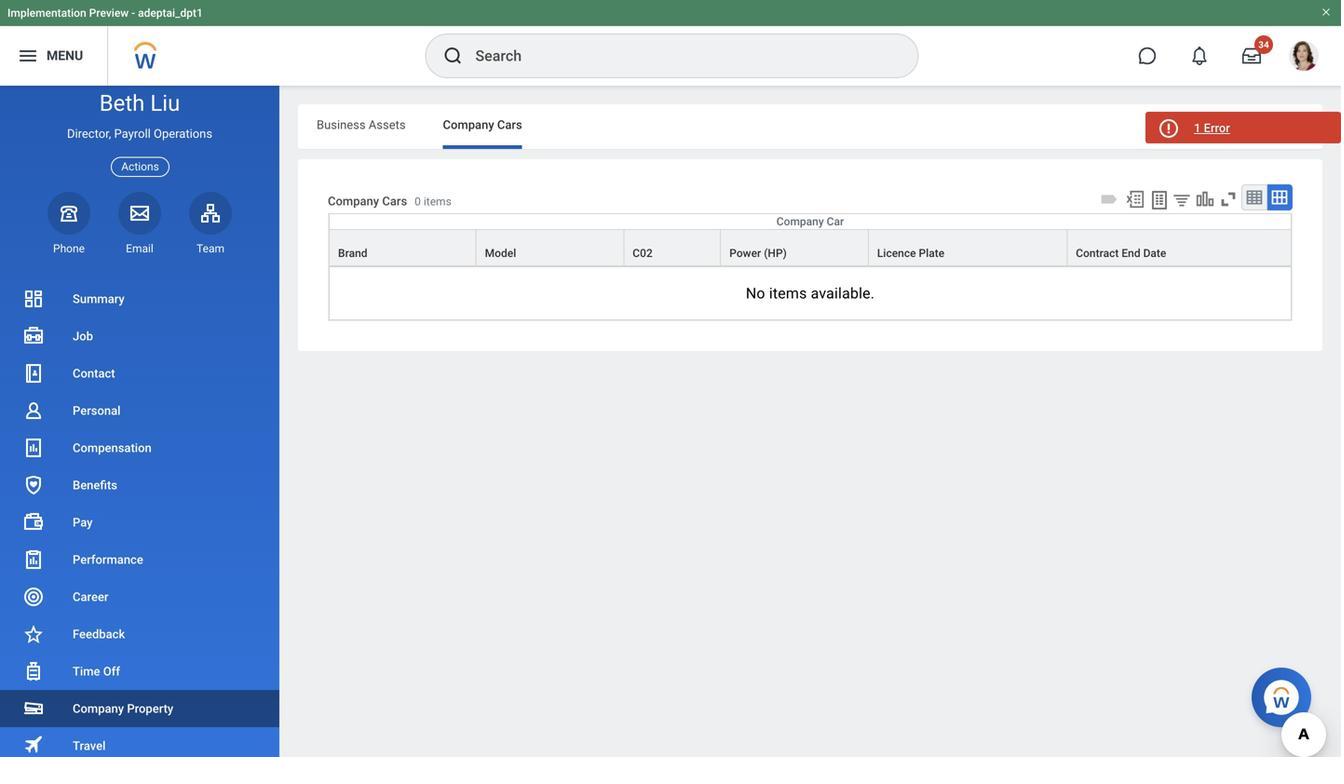 Task type: locate. For each thing, give the bounding box(es) containing it.
no
[[746, 285, 765, 302]]

operations
[[154, 127, 212, 141]]

travel image
[[22, 734, 45, 756]]

company cars 0 items
[[328, 194, 452, 208]]

tab list containing business assets
[[298, 104, 1323, 149]]

0 vertical spatial cars
[[497, 118, 522, 132]]

pay
[[73, 516, 93, 530]]

company down search icon
[[443, 118, 494, 132]]

actions button
[[111, 157, 169, 177]]

benefits image
[[22, 474, 45, 496]]

Search Workday  search field
[[476, 35, 880, 76]]

power
[[730, 247, 761, 260]]

time off
[[73, 665, 120, 679]]

-
[[131, 7, 135, 20]]

items right no
[[769, 285, 807, 302]]

0 horizontal spatial items
[[424, 195, 452, 208]]

list
[[0, 280, 279, 757]]

items right '0' at top
[[424, 195, 452, 208]]

company for company property
[[73, 702, 124, 716]]

feedback
[[73, 627, 125, 641]]

1 error
[[1194, 121, 1230, 135]]

company up brand
[[328, 194, 379, 208]]

items
[[424, 195, 452, 208], [769, 285, 807, 302]]

close environment banner image
[[1321, 7, 1332, 18]]

contact image
[[22, 362, 45, 385]]

menu
[[47, 48, 83, 63]]

feedback image
[[22, 623, 45, 646]]

travel
[[73, 739, 106, 753]]

power (hp)
[[730, 247, 787, 260]]

pay image
[[22, 511, 45, 534]]

0 vertical spatial items
[[424, 195, 452, 208]]

company property link
[[0, 690, 279, 728]]

contract
[[1076, 247, 1119, 260]]

1 vertical spatial items
[[769, 285, 807, 302]]

34 button
[[1231, 35, 1273, 76]]

assets
[[369, 118, 406, 132]]

inbox large image
[[1243, 47, 1261, 65]]

company
[[443, 118, 494, 132], [328, 194, 379, 208], [777, 215, 824, 228], [73, 702, 124, 716]]

phone button
[[48, 192, 90, 256]]

1 vertical spatial cars
[[382, 194, 407, 208]]

cars
[[497, 118, 522, 132], [382, 194, 407, 208]]

(hp)
[[764, 247, 787, 260]]

date
[[1144, 247, 1167, 260]]

export to excel image
[[1125, 189, 1146, 210]]

company car button
[[330, 214, 1291, 229]]

model button
[[477, 230, 623, 266]]

contact link
[[0, 355, 279, 392]]

cars for company cars 0 items
[[382, 194, 407, 208]]

error
[[1204, 121, 1230, 135]]

c02 button
[[624, 230, 720, 266]]

benefits link
[[0, 467, 279, 504]]

business
[[317, 118, 366, 132]]

payroll
[[114, 127, 151, 141]]

contract end date button
[[1068, 230, 1291, 266]]

table image
[[1245, 188, 1264, 207]]

preview
[[89, 7, 129, 20]]

c02
[[633, 247, 653, 260]]

no items available to be tagged image
[[1099, 189, 1120, 210]]

performance link
[[0, 541, 279, 578]]

row
[[329, 229, 1292, 266]]

personal image
[[22, 400, 45, 422]]

cars inside tab list
[[497, 118, 522, 132]]

business assets
[[317, 118, 406, 132]]

expand table image
[[1271, 188, 1289, 207]]

personal link
[[0, 392, 279, 429]]

justify image
[[17, 45, 39, 67]]

toolbar
[[1096, 184, 1293, 213]]

compensation image
[[22, 437, 45, 459]]

company for company cars 0 items
[[328, 194, 379, 208]]

0 horizontal spatial cars
[[382, 194, 407, 208]]

company down 'time off'
[[73, 702, 124, 716]]

email
[[126, 242, 154, 255]]

liu
[[150, 90, 180, 116]]

time off link
[[0, 653, 279, 690]]

beth liu
[[99, 90, 180, 116]]

licence plate button
[[869, 230, 1067, 266]]

fullscreen image
[[1218, 189, 1239, 210]]

menu button
[[0, 26, 107, 86]]

job image
[[22, 325, 45, 347]]

feedback link
[[0, 616, 279, 653]]

company inside popup button
[[777, 215, 824, 228]]

company up power (hp) popup button
[[777, 215, 824, 228]]

benefits
[[73, 478, 117, 492]]

tab list
[[298, 104, 1323, 149]]

plate
[[919, 247, 945, 260]]

view team image
[[199, 202, 222, 224]]

company inside navigation pane region
[[73, 702, 124, 716]]

cars for company cars
[[497, 118, 522, 132]]

1 horizontal spatial cars
[[497, 118, 522, 132]]



Task type: vqa. For each thing, say whether or not it's contained in the screenshot.
the Attendance corresponding to Not Started
no



Task type: describe. For each thing, give the bounding box(es) containing it.
company property image
[[22, 698, 45, 720]]

end
[[1122, 247, 1141, 260]]

summary link
[[0, 280, 279, 318]]

company car
[[777, 215, 844, 228]]

contract end date
[[1076, 247, 1167, 260]]

implementation
[[7, 7, 86, 20]]

model
[[485, 247, 516, 260]]

travel link
[[0, 728, 279, 757]]

implementation preview -   adeptai_dpt1
[[7, 7, 203, 20]]

export to worksheets image
[[1149, 189, 1171, 211]]

select to filter grid data image
[[1172, 190, 1192, 210]]

licence
[[877, 247, 916, 260]]

phone image
[[56, 202, 82, 224]]

career image
[[22, 586, 45, 608]]

navigation pane region
[[0, 86, 279, 757]]

power (hp) button
[[721, 230, 868, 266]]

mail image
[[129, 202, 151, 224]]

adeptai_dpt1
[[138, 7, 203, 20]]

available.
[[811, 285, 875, 302]]

1 horizontal spatial items
[[769, 285, 807, 302]]

1 error button
[[1146, 112, 1341, 143]]

job link
[[0, 318, 279, 355]]

brand
[[338, 247, 368, 260]]

performance image
[[22, 549, 45, 571]]

row containing brand
[[329, 229, 1292, 266]]

off
[[103, 665, 120, 679]]

exclamation image
[[1161, 122, 1175, 136]]

search image
[[442, 45, 464, 67]]

pay link
[[0, 504, 279, 541]]

company for company cars
[[443, 118, 494, 132]]

time off image
[[22, 660, 45, 683]]

no items available.
[[746, 285, 875, 302]]

career
[[73, 590, 109, 604]]

brand button
[[330, 230, 476, 266]]

summary image
[[22, 288, 45, 310]]

0
[[415, 195, 421, 208]]

compensation
[[73, 441, 152, 455]]

job
[[73, 329, 93, 343]]

phone beth liu element
[[48, 241, 90, 256]]

car
[[827, 215, 844, 228]]

email button
[[118, 192, 161, 256]]

licence plate
[[877, 247, 945, 260]]

company property
[[73, 702, 173, 716]]

property
[[127, 702, 173, 716]]

profile logan mcneil image
[[1289, 41, 1319, 75]]

email beth liu element
[[118, 241, 161, 256]]

phone
[[53, 242, 85, 255]]

team link
[[189, 192, 232, 256]]

company for company car
[[777, 215, 824, 228]]

team
[[197, 242, 224, 255]]

time
[[73, 665, 100, 679]]

compensation link
[[0, 429, 279, 467]]

director, payroll operations
[[67, 127, 212, 141]]

34
[[1259, 39, 1269, 50]]

career link
[[0, 578, 279, 616]]

actions
[[121, 160, 159, 173]]

notifications large image
[[1190, 47, 1209, 65]]

director,
[[67, 127, 111, 141]]

team beth liu element
[[189, 241, 232, 256]]

list containing summary
[[0, 280, 279, 757]]

company cars
[[443, 118, 522, 132]]

menu banner
[[0, 0, 1341, 86]]

view worker - expand/collapse chart image
[[1195, 189, 1216, 210]]

personal
[[73, 404, 121, 418]]

items inside company cars 0 items
[[424, 195, 452, 208]]

contact
[[73, 367, 115, 381]]

beth
[[99, 90, 145, 116]]

1
[[1194, 121, 1201, 135]]

performance
[[73, 553, 143, 567]]

summary
[[73, 292, 125, 306]]



